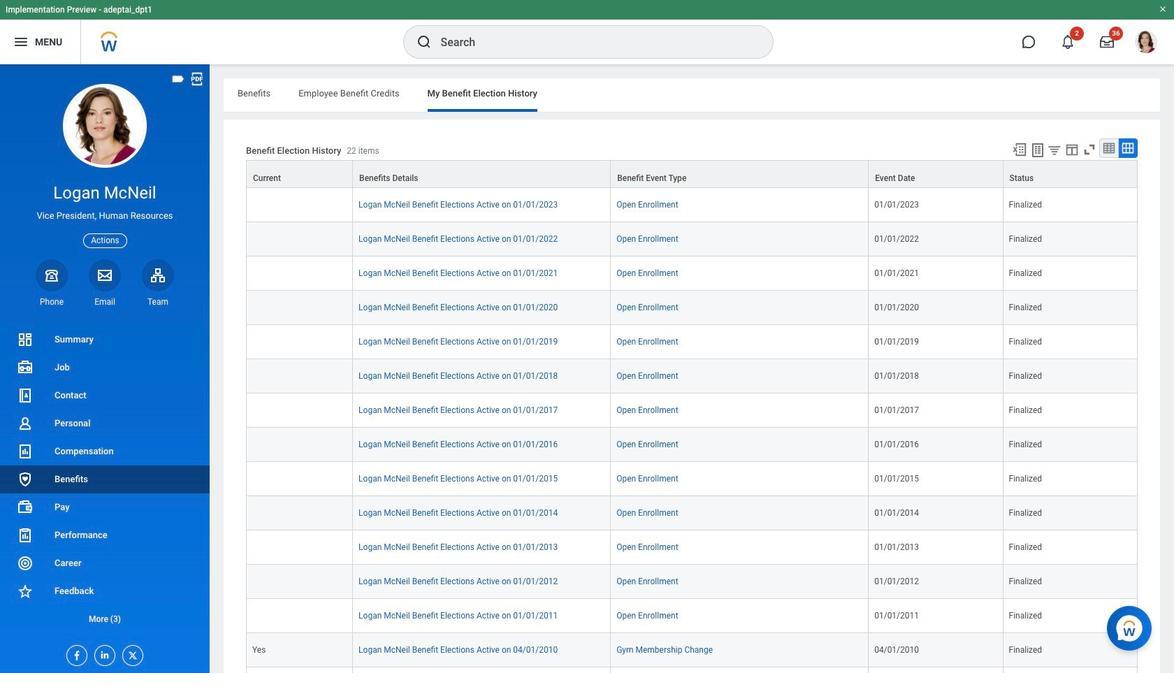 Task type: vqa. For each thing, say whether or not it's contained in the screenshot.
Resources to the right
no



Task type: describe. For each thing, give the bounding box(es) containing it.
8 row from the top
[[246, 394, 1138, 428]]

team logan mcneil element
[[142, 296, 174, 308]]

click to view/edit grid preferences image
[[1065, 142, 1080, 157]]

Search Workday  search field
[[441, 27, 744, 57]]

performance image
[[17, 527, 34, 544]]

1 row from the top
[[246, 160, 1138, 188]]

select to filter grid data image
[[1047, 143, 1063, 157]]

12 row from the top
[[246, 531, 1138, 565]]

phone image
[[42, 267, 62, 284]]

6 row from the top
[[246, 325, 1138, 359]]

9 row from the top
[[246, 428, 1138, 462]]

13 row from the top
[[246, 565, 1138, 599]]

4 row from the top
[[246, 257, 1138, 291]]

linkedin image
[[95, 646, 110, 661]]

15 row from the top
[[246, 633, 1138, 668]]

expand table image
[[1121, 141, 1135, 155]]

phone logan mcneil element
[[36, 296, 68, 308]]

11 row from the top
[[246, 496, 1138, 531]]

search image
[[416, 34, 432, 50]]

contact image
[[17, 387, 34, 404]]

view printable version (pdf) image
[[189, 71, 205, 87]]

14 row from the top
[[246, 599, 1138, 633]]

mail image
[[96, 267, 113, 284]]

career image
[[17, 555, 34, 572]]



Task type: locate. For each thing, give the bounding box(es) containing it.
7 row from the top
[[246, 359, 1138, 394]]

benefits image
[[17, 471, 34, 488]]

16 row from the top
[[246, 668, 1138, 673]]

compensation image
[[17, 443, 34, 460]]

table image
[[1102, 141, 1116, 155]]

justify image
[[13, 34, 29, 50]]

export to excel image
[[1012, 142, 1028, 157]]

close environment banner image
[[1159, 5, 1167, 13]]

10 row from the top
[[246, 462, 1138, 496]]

cell
[[246, 188, 353, 222], [246, 222, 353, 257], [246, 257, 353, 291], [246, 291, 353, 325], [246, 325, 353, 359], [246, 359, 353, 394], [246, 394, 353, 428], [246, 428, 353, 462], [246, 462, 353, 496], [246, 496, 353, 531], [246, 531, 353, 565], [246, 565, 353, 599], [246, 599, 353, 633], [246, 668, 353, 673], [353, 668, 611, 673], [611, 668, 869, 673], [869, 668, 1004, 673], [1004, 668, 1138, 673]]

profile logan mcneil image
[[1135, 31, 1158, 56]]

5 row from the top
[[246, 291, 1138, 325]]

tag image
[[171, 71, 186, 87]]

toolbar
[[1006, 138, 1138, 160]]

view team image
[[150, 267, 166, 284]]

tab list
[[224, 78, 1160, 112]]

export to worksheets image
[[1030, 142, 1047, 159]]

personal image
[[17, 415, 34, 432]]

pay image
[[17, 499, 34, 516]]

x image
[[123, 646, 138, 661]]

list
[[0, 326, 210, 633]]

notifications large image
[[1061, 35, 1075, 49]]

3 row from the top
[[246, 222, 1138, 257]]

summary image
[[17, 331, 34, 348]]

fullscreen image
[[1082, 142, 1098, 157]]

job image
[[17, 359, 34, 376]]

row
[[246, 160, 1138, 188], [246, 188, 1138, 222], [246, 222, 1138, 257], [246, 257, 1138, 291], [246, 291, 1138, 325], [246, 325, 1138, 359], [246, 359, 1138, 394], [246, 394, 1138, 428], [246, 428, 1138, 462], [246, 462, 1138, 496], [246, 496, 1138, 531], [246, 531, 1138, 565], [246, 565, 1138, 599], [246, 599, 1138, 633], [246, 633, 1138, 668], [246, 668, 1138, 673]]

inbox large image
[[1100, 35, 1114, 49]]

feedback image
[[17, 583, 34, 600]]

facebook image
[[67, 646, 82, 661]]

navigation pane region
[[0, 64, 210, 673]]

2 row from the top
[[246, 188, 1138, 222]]

banner
[[0, 0, 1174, 64]]

email logan mcneil element
[[89, 296, 121, 308]]



